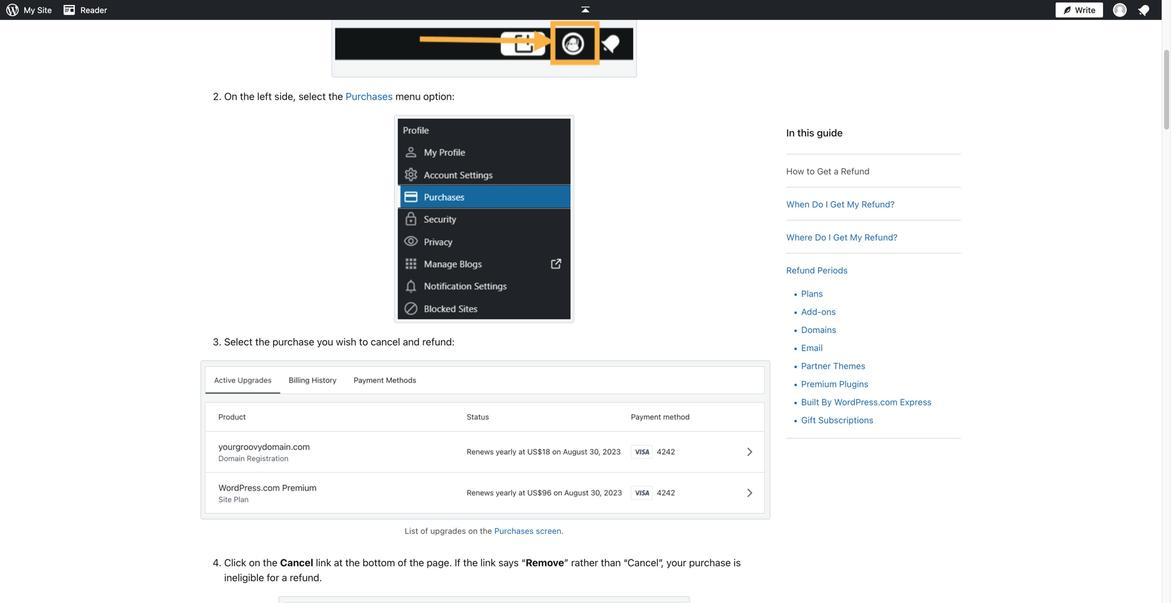 Task type: locate. For each thing, give the bounding box(es) containing it.
None search field
[[57, 30, 1068, 68]]

0 vertical spatial a
[[834, 166, 839, 176]]

built by wordpress.com express link
[[801, 397, 932, 408]]

0 vertical spatial refund
[[841, 166, 870, 176]]

1 horizontal spatial of
[[421, 527, 428, 536]]

how to get a refund
[[786, 166, 870, 176]]

a up when do i get my refund?
[[834, 166, 839, 176]]

to
[[807, 166, 815, 176], [359, 336, 368, 348]]

1 horizontal spatial on
[[468, 527, 478, 536]]

link left at
[[316, 557, 331, 569]]

refund? for when do i get my refund?
[[862, 199, 895, 210]]

express
[[900, 397, 932, 408]]

0 horizontal spatial refund
[[786, 265, 815, 276]]

purchase
[[272, 336, 314, 348], [689, 557, 731, 569]]

0 vertical spatial refund?
[[862, 199, 895, 210]]

on the left side, select the purchases menu option:
[[224, 91, 455, 102]]

on
[[468, 527, 478, 536], [249, 557, 260, 569]]

my
[[24, 5, 35, 15], [847, 199, 859, 210], [850, 232, 862, 243]]

cancel
[[280, 557, 313, 569]]

my left site
[[24, 5, 35, 15]]

1 vertical spatial to
[[359, 336, 368, 348]]

refund? up where do i get my refund? link
[[862, 199, 895, 210]]

refund?
[[862, 199, 895, 210], [865, 232, 898, 243]]

2 vertical spatial my
[[850, 232, 862, 243]]

"cancel",
[[624, 557, 664, 569]]

is
[[734, 557, 741, 569]]

0 vertical spatial of
[[421, 527, 428, 536]]

0 horizontal spatial link
[[316, 557, 331, 569]]

built by wordpress.com express
[[801, 397, 932, 408]]

i right the when
[[826, 199, 828, 210]]

purchase left is
[[689, 557, 731, 569]]

on right upgrades
[[468, 527, 478, 536]]

partner themes
[[801, 361, 865, 371]]

get down when do i get my refund?
[[833, 232, 848, 243]]

my for when
[[847, 199, 859, 210]]

1 horizontal spatial i
[[829, 232, 831, 243]]

1 horizontal spatial purchase
[[689, 557, 731, 569]]

list of upgrades on the purchases screen .
[[405, 527, 564, 536]]

the right on
[[240, 91, 255, 102]]

refund.
[[290, 572, 322, 584]]

email
[[801, 343, 823, 353]]

reader link
[[57, 0, 112, 20]]

subscriptions
[[818, 415, 874, 426]]

link left says
[[480, 557, 496, 569]]

wish
[[336, 336, 356, 348]]

domains
[[801, 325, 836, 335]]

0 vertical spatial my
[[24, 5, 35, 15]]

the right upgrades
[[480, 527, 492, 536]]

my site
[[24, 5, 52, 15]]

a
[[834, 166, 839, 176], [282, 572, 287, 584]]

select
[[224, 336, 253, 348]]

add-
[[801, 307, 821, 317]]

by
[[822, 397, 832, 408]]

0 horizontal spatial i
[[826, 199, 828, 210]]

get
[[817, 166, 831, 176], [830, 199, 845, 210], [833, 232, 848, 243]]

the
[[240, 91, 255, 102], [255, 336, 270, 348], [480, 527, 492, 536], [263, 557, 277, 569], [345, 557, 360, 569], [409, 557, 424, 569], [463, 557, 478, 569]]

0 vertical spatial purchases
[[346, 91, 393, 102]]

1 vertical spatial my
[[847, 199, 859, 210]]

1 horizontal spatial refund
[[841, 166, 870, 176]]

refund up the 'plans' link
[[786, 265, 815, 276]]

1 vertical spatial on
[[249, 557, 260, 569]]

the right if
[[463, 557, 478, 569]]

if
[[455, 557, 461, 569]]

1 vertical spatial get
[[830, 199, 845, 210]]

0 horizontal spatial purchases
[[346, 91, 393, 102]]

refund? down when do i get my refund?
[[865, 232, 898, 243]]

when do i get my refund?
[[786, 199, 895, 210]]

of right bottom
[[398, 557, 407, 569]]

side,
[[274, 91, 296, 102]]

purchases left menu
[[346, 91, 393, 102]]

1 vertical spatial do
[[815, 232, 826, 243]]

1 horizontal spatial link
[[480, 557, 496, 569]]

built
[[801, 397, 819, 408]]

purchase left the you
[[272, 336, 314, 348]]

how to get a refund link
[[786, 166, 870, 176]]

domains link
[[801, 325, 836, 335]]

0 horizontal spatial a
[[282, 572, 287, 584]]

purchases is highlighted in blue. image
[[394, 115, 574, 323]]

left
[[257, 91, 272, 102]]

1 horizontal spatial a
[[834, 166, 839, 176]]

of right list
[[421, 527, 428, 536]]

when
[[786, 199, 810, 210]]

refund
[[841, 166, 870, 176], [786, 265, 815, 276]]

1 vertical spatial purchase
[[689, 557, 731, 569]]

do right the when
[[812, 199, 823, 210]]

do right "where"
[[815, 232, 826, 243]]

1 vertical spatial of
[[398, 557, 407, 569]]

0 vertical spatial to
[[807, 166, 815, 176]]

click
[[224, 557, 246, 569]]

a right for
[[282, 572, 287, 584]]

get right how in the right top of the page
[[817, 166, 831, 176]]

to right how in the right top of the page
[[807, 166, 815, 176]]

i for when
[[826, 199, 828, 210]]

select the
[[299, 91, 343, 102]]

screenshot showing the active upgrades on the purchases screen. image
[[200, 361, 770, 520]]

2 vertical spatial get
[[833, 232, 848, 243]]

than
[[601, 557, 621, 569]]

purchases
[[346, 91, 393, 102], [494, 527, 534, 536]]

i
[[826, 199, 828, 210], [829, 232, 831, 243]]

refund periods link
[[786, 265, 848, 276]]

do
[[812, 199, 823, 210], [815, 232, 826, 243]]

your
[[666, 557, 686, 569]]

refund up when do i get my refund?
[[841, 166, 870, 176]]

bottom
[[363, 557, 395, 569]]

the up for
[[263, 557, 277, 569]]

1 vertical spatial i
[[829, 232, 831, 243]]

my up where do i get my refund?
[[847, 199, 859, 210]]

remove
[[526, 557, 564, 569]]

get up where do i get my refund? link
[[830, 199, 845, 210]]

refund:
[[422, 336, 455, 348]]

rather
[[571, 557, 598, 569]]

i for where
[[829, 232, 831, 243]]

plans
[[801, 289, 823, 299]]

1 vertical spatial purchases
[[494, 527, 534, 536]]

partner themes link
[[801, 361, 865, 371]]

0 horizontal spatial purchase
[[272, 336, 314, 348]]

1 vertical spatial refund?
[[865, 232, 898, 243]]

for
[[267, 572, 279, 584]]

gift subscriptions link
[[801, 415, 874, 426]]

purchases up says
[[494, 527, 534, 536]]

1 horizontal spatial purchases
[[494, 527, 534, 536]]

0 vertical spatial do
[[812, 199, 823, 210]]

at
[[334, 557, 343, 569]]

i right "where"
[[829, 232, 831, 243]]

how
[[786, 166, 804, 176]]

" rather than "cancel", your purchase is ineligible for a refund.
[[224, 557, 741, 584]]

of
[[421, 527, 428, 536], [398, 557, 407, 569]]

click on the cancel link at the bottom of the page. if the link says " remove
[[224, 557, 564, 569]]

select the purchase you wish to cancel and refund:
[[224, 336, 455, 348]]

ineligible
[[224, 572, 264, 584]]

on up ineligible
[[249, 557, 260, 569]]

1 vertical spatial a
[[282, 572, 287, 584]]

0 vertical spatial i
[[826, 199, 828, 210]]

link
[[316, 557, 331, 569], [480, 557, 496, 569]]

to right wish
[[359, 336, 368, 348]]

my down when do i get my refund?
[[850, 232, 862, 243]]

the right at
[[345, 557, 360, 569]]



Task type: vqa. For each thing, say whether or not it's contained in the screenshot.
Oct
no



Task type: describe. For each thing, give the bounding box(es) containing it.
my inside toolbar navigation
[[24, 5, 35, 15]]

screen
[[536, 527, 561, 536]]

themes
[[833, 361, 865, 371]]

gift
[[801, 415, 816, 426]]

where
[[786, 232, 813, 243]]

says
[[498, 557, 519, 569]]

0 horizontal spatial of
[[398, 557, 407, 569]]

a inside " rather than "cancel", your purchase is ineligible for a refund.
[[282, 572, 287, 584]]

get for when
[[830, 199, 845, 210]]

the right select
[[255, 336, 270, 348]]

do for where
[[815, 232, 826, 243]]

plugins
[[839, 379, 869, 389]]

and
[[403, 336, 420, 348]]

my site link
[[0, 0, 57, 20]]

1 link from the left
[[316, 557, 331, 569]]

my for where
[[850, 232, 862, 243]]

purchases for on the left side, select the
[[346, 91, 393, 102]]

write
[[1075, 5, 1096, 15]]

when do i get my refund? link
[[786, 199, 895, 210]]

premium plugins
[[801, 379, 869, 389]]

toolbar navigation
[[0, 0, 1154, 20]]

"
[[521, 557, 526, 569]]

refund periods
[[786, 265, 848, 276]]

.
[[561, 527, 564, 536]]

2 link from the left
[[480, 557, 496, 569]]

add-ons link
[[801, 307, 836, 317]]

1 horizontal spatial to
[[807, 166, 815, 176]]

email link
[[801, 343, 823, 353]]

premium plugins link
[[801, 379, 869, 389]]

0 vertical spatial get
[[817, 166, 831, 176]]

purchases for list of upgrades on the
[[494, 527, 534, 536]]

1 vertical spatial refund
[[786, 265, 815, 276]]

0 vertical spatial purchase
[[272, 336, 314, 348]]

cancel
[[371, 336, 400, 348]]

get for where
[[833, 232, 848, 243]]

purchases screen link
[[494, 527, 561, 536]]

reader
[[81, 5, 107, 15]]

partner
[[801, 361, 831, 371]]

site
[[37, 5, 52, 15]]

upgrades
[[430, 527, 466, 536]]

purchase inside " rather than "cancel", your purchase is ineligible for a refund.
[[689, 557, 731, 569]]

on
[[224, 91, 237, 102]]

the left page.
[[409, 557, 424, 569]]

refund? for where do i get my refund?
[[865, 232, 898, 243]]

0 horizontal spatial to
[[359, 336, 368, 348]]

page.
[[427, 557, 452, 569]]

add-ons
[[801, 307, 836, 317]]

purchases link
[[346, 91, 393, 102]]

gift subscriptions
[[801, 415, 874, 426]]

top image
[[579, 2, 589, 12]]

the profile link is highlighted with an orange arrow image
[[331, 0, 637, 78]]

bell image
[[1136, 3, 1146, 13]]

plans link
[[801, 289, 823, 299]]

you
[[317, 336, 333, 348]]

0 horizontal spatial on
[[249, 557, 260, 569]]

list
[[405, 527, 418, 536]]

premium
[[801, 379, 837, 389]]

write link
[[1056, 2, 1103, 17]]

wordpress.com navigation menu menu
[[0, 0, 1162, 255]]

option:
[[423, 91, 455, 102]]

ons
[[821, 307, 836, 317]]

where do i get my refund? link
[[786, 232, 898, 243]]

do for when
[[812, 199, 823, 210]]

menu
[[395, 91, 421, 102]]

wordpress.com
[[834, 397, 898, 408]]

periods
[[817, 265, 848, 276]]

0 vertical spatial on
[[468, 527, 478, 536]]

"
[[564, 557, 569, 569]]

where do i get my refund?
[[786, 232, 898, 243]]



